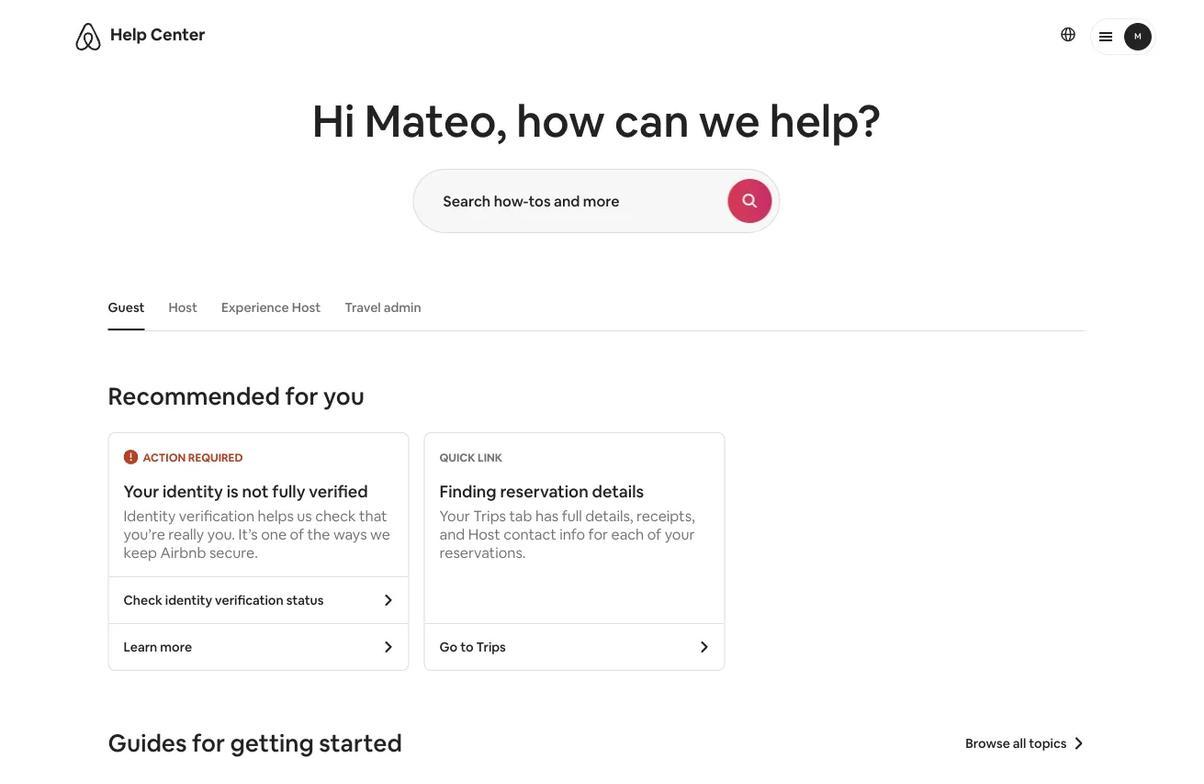 Task type: locate. For each thing, give the bounding box(es) containing it.
link
[[478, 451, 503, 465]]

each
[[611, 525, 644, 544]]

1 horizontal spatial your
[[440, 507, 470, 525]]

center
[[150, 24, 205, 45]]

your
[[124, 481, 159, 503], [440, 507, 470, 525]]

of left the
[[290, 525, 304, 544]]

help
[[110, 24, 147, 45]]

host button
[[159, 290, 207, 325]]

us
[[297, 507, 312, 525]]

we right ways
[[370, 525, 390, 544]]

1 horizontal spatial for
[[588, 525, 608, 544]]

verification
[[179, 507, 255, 525], [215, 592, 284, 609]]

identity
[[163, 481, 223, 503], [165, 592, 212, 609]]

your up identity
[[124, 481, 159, 503]]

1 horizontal spatial of
[[647, 525, 661, 544]]

your down finding
[[440, 507, 470, 525]]

airbnb
[[160, 543, 206, 562]]

0 vertical spatial verification
[[179, 507, 255, 525]]

action required
[[143, 451, 243, 465]]

all
[[1013, 736, 1026, 752]]

browse
[[966, 736, 1010, 752]]

your identity is not fully verified
[[124, 481, 368, 503]]

topics
[[1029, 736, 1067, 752]]

0 vertical spatial we
[[699, 92, 760, 150]]

None search field
[[413, 169, 780, 233]]

1 vertical spatial verification
[[215, 592, 284, 609]]

tab
[[509, 507, 532, 525]]

to
[[460, 639, 474, 656]]

identity down action required on the left
[[163, 481, 223, 503]]

1 vertical spatial your
[[440, 507, 470, 525]]

0 vertical spatial your
[[124, 481, 159, 503]]

1 vertical spatial for
[[588, 525, 608, 544]]

that
[[359, 507, 387, 525]]

not
[[242, 481, 269, 503]]

guest button
[[99, 290, 154, 325]]

for left you
[[285, 381, 318, 412]]

your inside your trips tab has full details, receipts, and host contact info for each of your reservations.
[[440, 507, 470, 525]]

1 of from the left
[[290, 525, 304, 544]]

your
[[665, 525, 695, 544]]

0 vertical spatial for
[[285, 381, 318, 412]]

tab list
[[99, 285, 1085, 331]]

secure.
[[209, 543, 258, 562]]

check
[[124, 592, 162, 609]]

host inside your trips tab has full details, receipts, and host contact info for each of your reservations.
[[468, 525, 500, 544]]

identity for check
[[165, 592, 212, 609]]

help center link
[[110, 24, 205, 45]]

host right guest at the top
[[169, 299, 197, 316]]

fully
[[272, 481, 305, 503]]

help?
[[770, 92, 881, 150]]

verification inside identity verification helps us check that you're really you. it's one of the ways we keep airbnb secure.
[[179, 507, 255, 525]]

host
[[169, 299, 197, 316], [292, 299, 321, 316], [468, 525, 500, 544]]

can
[[614, 92, 689, 150]]

for
[[285, 381, 318, 412], [588, 525, 608, 544]]

0 horizontal spatial we
[[370, 525, 390, 544]]

1 vertical spatial trips
[[476, 639, 506, 656]]

for right 'info'
[[588, 525, 608, 544]]

helps
[[258, 507, 294, 525]]

info
[[560, 525, 585, 544]]

2 horizontal spatial host
[[468, 525, 500, 544]]

for inside your trips tab has full details, receipts, and host contact info for each of your reservations.
[[588, 525, 608, 544]]

of
[[290, 525, 304, 544], [647, 525, 661, 544]]

0 horizontal spatial for
[[285, 381, 318, 412]]

reservation
[[500, 481, 589, 503]]

verified
[[309, 481, 368, 503]]

2 of from the left
[[647, 525, 661, 544]]

of inside your trips tab has full details, receipts, and host contact info for each of your reservations.
[[647, 525, 661, 544]]

identity right check
[[165, 592, 212, 609]]

of left your
[[647, 525, 661, 544]]

we inside identity verification helps us check that you're really you. it's one of the ways we keep airbnb secure.
[[370, 525, 390, 544]]

really
[[168, 525, 204, 544]]

travel admin button
[[335, 290, 430, 325]]

help center
[[110, 24, 205, 45]]

travel
[[345, 299, 381, 316]]

receipts,
[[637, 507, 695, 525]]

identity
[[124, 507, 176, 525]]

1 horizontal spatial host
[[292, 299, 321, 316]]

1 vertical spatial we
[[370, 525, 390, 544]]

go to trips link
[[425, 625, 724, 671]]

it's
[[238, 525, 258, 544]]

your for your identity is not fully verified
[[124, 481, 159, 503]]

trips right to
[[476, 639, 506, 656]]

0 vertical spatial identity
[[163, 481, 223, 503]]

mateo,
[[364, 92, 507, 150]]

1 vertical spatial identity
[[165, 592, 212, 609]]

0 vertical spatial trips
[[473, 507, 506, 525]]

we right "can"
[[699, 92, 760, 150]]

guest
[[108, 299, 145, 316]]

0 horizontal spatial of
[[290, 525, 304, 544]]

learn more
[[124, 639, 192, 656]]

trips left tab
[[473, 507, 506, 525]]

details
[[592, 481, 644, 503]]

hi
[[312, 92, 355, 150]]

host right and
[[468, 525, 500, 544]]

0 horizontal spatial your
[[124, 481, 159, 503]]

is
[[227, 481, 239, 503]]

required
[[188, 451, 243, 465]]

trips
[[473, 507, 506, 525], [476, 639, 506, 656]]

recommended
[[108, 381, 280, 412]]

contact
[[504, 525, 556, 544]]

verification up learn more link
[[215, 592, 284, 609]]

check identity verification status link
[[109, 578, 408, 624]]

how
[[516, 92, 605, 150]]

one
[[261, 525, 287, 544]]

we
[[699, 92, 760, 150], [370, 525, 390, 544]]

keep
[[124, 543, 157, 562]]

verification down is
[[179, 507, 255, 525]]

host right experience
[[292, 299, 321, 316]]



Task type: vqa. For each thing, say whether or not it's contained in the screenshot.
'Map'
no



Task type: describe. For each thing, give the bounding box(es) containing it.
identity verification helps us check that you're really you. it's one of the ways we keep airbnb secure.
[[124, 507, 390, 562]]

the
[[307, 525, 330, 544]]

verification inside check identity verification status link
[[215, 592, 284, 609]]

finding reservation details
[[440, 481, 644, 503]]

check
[[315, 507, 356, 525]]

travel admin
[[345, 299, 421, 316]]

learn more link
[[109, 625, 408, 671]]

details,
[[585, 507, 633, 525]]

tab list containing guest
[[99, 285, 1085, 331]]

you.
[[207, 525, 235, 544]]

experience
[[221, 299, 289, 316]]

experience host
[[221, 299, 321, 316]]

experience host button
[[212, 290, 330, 325]]

status
[[286, 592, 324, 609]]

go to trips
[[440, 639, 506, 656]]

learn
[[124, 639, 157, 656]]

browse all topics
[[966, 736, 1067, 752]]

full
[[562, 507, 582, 525]]

of inside identity verification helps us check that you're really you. it's one of the ways we keep airbnb secure.
[[290, 525, 304, 544]]

finding
[[440, 481, 497, 503]]

airbnb homepage image
[[73, 22, 103, 51]]

go
[[440, 639, 458, 656]]

action
[[143, 451, 186, 465]]

and
[[440, 525, 465, 544]]

check identity verification status
[[124, 592, 324, 609]]

recommended for you
[[108, 381, 365, 412]]

admin
[[384, 299, 421, 316]]

0 horizontal spatial host
[[169, 299, 197, 316]]

browse all topics link
[[966, 736, 1085, 752]]

your for your trips tab has full details, receipts, and host contact info for each of your reservations.
[[440, 507, 470, 525]]

hi mateo, how can we help?
[[312, 92, 881, 150]]

ways
[[333, 525, 367, 544]]

quick
[[440, 451, 475, 465]]

main navigation menu image
[[1124, 23, 1152, 50]]

trips inside your trips tab has full details, receipts, and host contact info for each of your reservations.
[[473, 507, 506, 525]]

you
[[323, 381, 365, 412]]

you're
[[124, 525, 165, 544]]

your trips tab has full details, receipts, and host contact info for each of your reservations.
[[440, 507, 695, 562]]

more
[[160, 639, 192, 656]]

quick link
[[440, 451, 503, 465]]

Search how-tos and more search field
[[414, 170, 728, 232]]

identity for your
[[163, 481, 223, 503]]

1 horizontal spatial we
[[699, 92, 760, 150]]

reservations.
[[440, 543, 526, 562]]

has
[[535, 507, 559, 525]]



